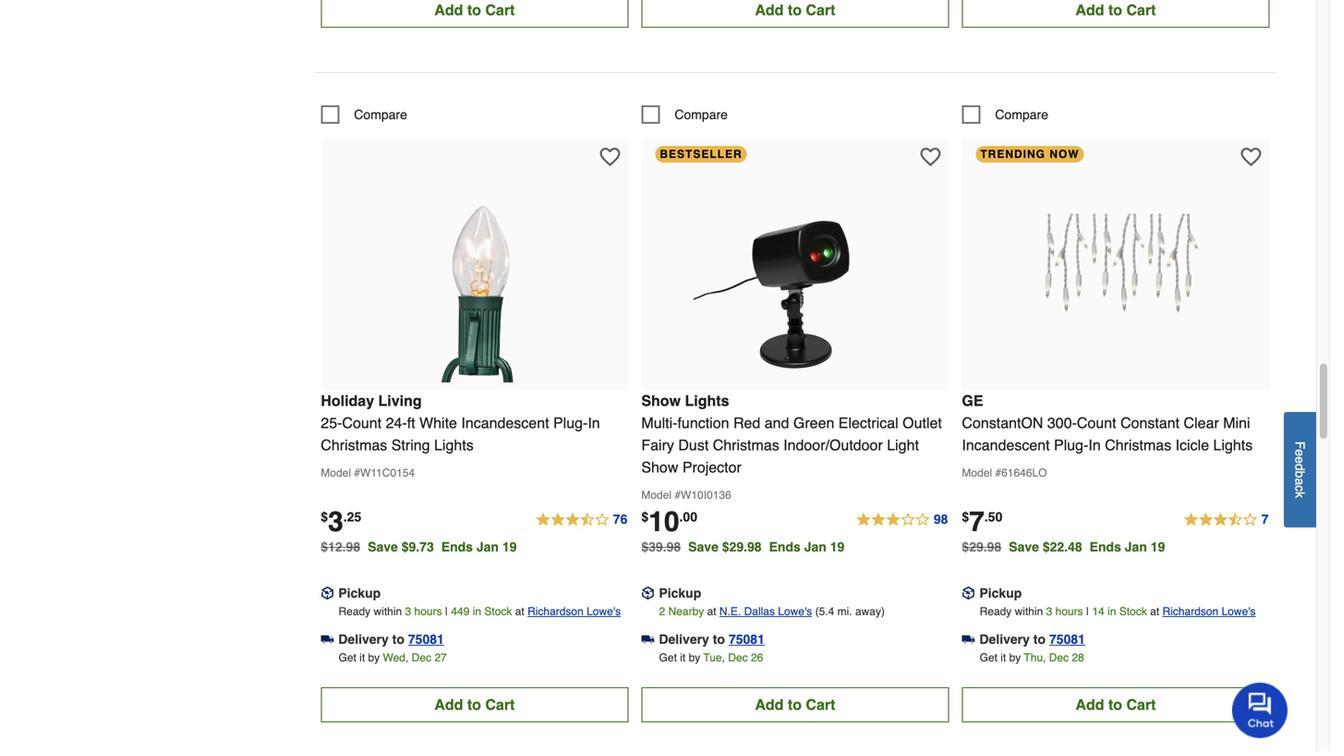 Task type: vqa. For each thing, say whether or not it's contained in the screenshot.
the left arrow right icon
no



Task type: locate. For each thing, give the bounding box(es) containing it.
delivery to 75081 up get it by wed, dec 27
[[339, 632, 444, 647]]

1 vertical spatial in
[[1089, 437, 1101, 454]]

get
[[339, 651, 357, 664], [659, 651, 677, 664], [980, 651, 998, 664]]

in right 449
[[473, 605, 482, 618]]

plug- down 300-
[[1055, 437, 1089, 454]]

truck filled image for get it by thu, dec 28
[[963, 633, 975, 646]]

2 within from the left
[[1015, 605, 1044, 618]]

in
[[588, 414, 600, 431], [1089, 437, 1101, 454]]

3 lowe's from the left
[[1222, 605, 1257, 618]]

show up multi-
[[642, 392, 681, 409]]

$22.48
[[1043, 540, 1083, 554]]

.50
[[985, 510, 1003, 524]]

1 horizontal spatial model
[[642, 489, 672, 502]]

1 vertical spatial show
[[642, 459, 679, 476]]

incandescent for living
[[462, 414, 549, 431]]

lights up function
[[685, 392, 730, 409]]

1 horizontal spatial at
[[708, 605, 717, 618]]

$ left .25
[[321, 510, 328, 524]]

1 at from the left
[[515, 605, 525, 618]]

75081 button up 28
[[1050, 630, 1086, 649]]

hours left 14
[[1056, 605, 1084, 618]]

61646lo
[[1002, 467, 1048, 480]]

2 delivery to 75081 from the left
[[659, 632, 765, 647]]

stock right 14
[[1120, 605, 1148, 618]]

0 horizontal spatial it
[[360, 651, 365, 664]]

it
[[360, 651, 365, 664], [680, 651, 686, 664], [1001, 651, 1007, 664]]

26
[[751, 651, 764, 664]]

get for get it by wed, dec 27
[[339, 651, 357, 664]]

1 horizontal spatial compare
[[675, 107, 728, 122]]

1 ends jan 19 element from the left
[[442, 540, 524, 554]]

1 horizontal spatial lights
[[685, 392, 730, 409]]

1 horizontal spatial jan
[[805, 540, 827, 554]]

1 horizontal spatial in
[[1089, 437, 1101, 454]]

1 horizontal spatial |
[[1087, 605, 1090, 618]]

2 jan from the left
[[805, 540, 827, 554]]

75081 button for 28
[[1050, 630, 1086, 649]]

incandescent inside ge constanton 300-count constant clear mini incandescent plug-in christmas icicle lights
[[963, 437, 1050, 454]]

dust
[[679, 437, 709, 454]]

2 ready from the left
[[980, 605, 1012, 618]]

3.5 stars image containing 7
[[1184, 509, 1270, 531]]

ready for ready within 3 hours | 14 in stock at richardson lowe's
[[980, 605, 1012, 618]]

2 horizontal spatial delivery
[[980, 632, 1030, 647]]

truck filled image
[[321, 633, 334, 646], [963, 633, 975, 646]]

2 horizontal spatial dec
[[1050, 651, 1069, 664]]

jan up (5.4
[[805, 540, 827, 554]]

delivery to 75081 up get it by tue, dec 26
[[659, 632, 765, 647]]

1 horizontal spatial 3
[[405, 605, 411, 618]]

compare inside 5013272111 element
[[354, 107, 407, 122]]

ends up 2 nearby at n.e. dallas lowe's (5.4 mi. away)
[[769, 540, 801, 554]]

2 truck filled image from the left
[[963, 633, 975, 646]]

1 horizontal spatial 75081 button
[[729, 630, 765, 649]]

save left $9.73
[[368, 540, 398, 554]]

christmas down constant
[[1106, 437, 1172, 454]]

19
[[503, 540, 517, 554], [831, 540, 845, 554], [1151, 540, 1166, 554]]

19 for 7
[[1151, 540, 1166, 554]]

3 christmas from the left
[[1106, 437, 1172, 454]]

it left tue,
[[680, 651, 686, 664]]

1 hours from the left
[[415, 605, 442, 618]]

5013272111 element
[[321, 105, 407, 124]]

2 christmas from the left
[[713, 437, 780, 454]]

1 within from the left
[[374, 605, 402, 618]]

pickup image down the was price $29.98 'element'
[[963, 587, 975, 600]]

3 delivery to 75081 from the left
[[980, 632, 1086, 647]]

2 horizontal spatial #
[[996, 467, 1002, 480]]

1 by from the left
[[368, 651, 380, 664]]

3 up $12.98
[[328, 506, 344, 538]]

lowe's left (5.4
[[778, 605, 813, 618]]

2 horizontal spatial lowe's
[[1222, 605, 1257, 618]]

n.e.
[[720, 605, 741, 618]]

1 3.5 stars image from the left
[[535, 509, 629, 531]]

christmas inside show lights multi-function red and green electrical outlet fairy dust christmas indoor/outdoor light show projector
[[713, 437, 780, 454]]

at right 14
[[1151, 605, 1160, 618]]

it left wed,
[[360, 651, 365, 664]]

2 horizontal spatial ends
[[1090, 540, 1122, 554]]

1 horizontal spatial lowe's
[[778, 605, 813, 618]]

1 horizontal spatial pickup image
[[963, 587, 975, 600]]

1 horizontal spatial $29.98
[[963, 540, 1002, 554]]

2 horizontal spatial at
[[1151, 605, 1160, 618]]

3 dec from the left
[[1050, 651, 1069, 664]]

7 inside button
[[1262, 512, 1269, 527]]

7
[[970, 506, 985, 538], [1262, 512, 1269, 527]]

2 delivery from the left
[[659, 632, 710, 647]]

1 horizontal spatial in
[[1108, 605, 1117, 618]]

it for thu, dec 28
[[1001, 651, 1007, 664]]

count inside ge constanton 300-count constant clear mini incandescent plug-in christmas icicle lights
[[1078, 414, 1117, 431]]

add to cart
[[435, 1, 515, 18], [755, 1, 836, 18], [1076, 1, 1157, 18], [435, 696, 515, 713], [755, 696, 836, 713], [1076, 696, 1157, 713]]

incandescent right white
[[462, 414, 549, 431]]

jan for 10
[[805, 540, 827, 554]]

delivery for thu,
[[980, 632, 1030, 647]]

jan up ready within 3 hours | 14 in stock at richardson lowe's
[[1125, 540, 1148, 554]]

2 $ from the left
[[642, 510, 649, 524]]

$ inside $ 7 .50
[[963, 510, 970, 524]]

1 horizontal spatial richardson lowe's button
[[1163, 602, 1257, 621]]

2 richardson from the left
[[1163, 605, 1219, 618]]

model for constanton 300-count constant clear mini incandescent plug-in christmas icicle lights
[[963, 467, 993, 480]]

by left wed,
[[368, 651, 380, 664]]

ends for 3
[[442, 540, 473, 554]]

ge constanton 300-count constant clear mini incandescent plug-in christmas icicle lights
[[963, 392, 1253, 454]]

2 dec from the left
[[729, 651, 748, 664]]

3.5 stars image
[[535, 509, 629, 531], [1184, 509, 1270, 531]]

3.5 stars image down "icicle"
[[1184, 509, 1270, 531]]

1 ready from the left
[[339, 605, 371, 618]]

pickup image for ready within
[[963, 587, 975, 600]]

pickup right pickup image
[[339, 586, 381, 601]]

# for show lights multi-function red and green electrical outlet fairy dust christmas indoor/outdoor light show projector
[[675, 489, 681, 502]]

1 horizontal spatial ends jan 19 element
[[769, 540, 852, 554]]

0 horizontal spatial incandescent
[[462, 414, 549, 431]]

christmas inside ge constanton 300-count constant clear mini incandescent plug-in christmas icicle lights
[[1106, 437, 1172, 454]]

2 pickup from the left
[[659, 586, 702, 601]]

lowe's left 2
[[587, 605, 621, 618]]

plug-
[[554, 414, 588, 431], [1055, 437, 1089, 454]]

ft
[[407, 414, 416, 431]]

3 jan from the left
[[1125, 540, 1148, 554]]

1 show from the top
[[642, 392, 681, 409]]

0 horizontal spatial dec
[[412, 651, 432, 664]]

2 horizontal spatial christmas
[[1106, 437, 1172, 454]]

richardson lowe's button
[[528, 602, 621, 621], [1163, 602, 1257, 621]]

ready up get it by thu, dec 28 at right
[[980, 605, 1012, 618]]

2 nearby at n.e. dallas lowe's (5.4 mi. away)
[[659, 605, 885, 618]]

count down holiday
[[342, 414, 382, 431]]

2 ends from the left
[[769, 540, 801, 554]]

0 horizontal spatial jan
[[477, 540, 499, 554]]

3 compare from the left
[[996, 107, 1049, 122]]

dec for 26
[[729, 651, 748, 664]]

model # w10i0136
[[642, 489, 732, 502]]

ge
[[963, 392, 984, 409]]

3 19 from the left
[[1151, 540, 1166, 554]]

0 horizontal spatial model
[[321, 467, 351, 480]]

1 jan from the left
[[477, 540, 499, 554]]

in for 14
[[1108, 605, 1117, 618]]

3 ends from the left
[[1090, 540, 1122, 554]]

0 horizontal spatial 19
[[503, 540, 517, 554]]

delivery to 75081
[[339, 632, 444, 647], [659, 632, 765, 647], [980, 632, 1086, 647]]

1 horizontal spatial count
[[1078, 414, 1117, 431]]

truck filled image
[[642, 633, 655, 646]]

ends right $22.48
[[1090, 540, 1122, 554]]

jan for 7
[[1125, 540, 1148, 554]]

3 delivery from the left
[[980, 632, 1030, 647]]

cart
[[486, 1, 515, 18], [806, 1, 836, 18], [1127, 1, 1157, 18], [486, 696, 515, 713], [806, 696, 836, 713], [1127, 696, 1157, 713]]

c
[[1293, 485, 1308, 492]]

75081 button up 27
[[408, 630, 444, 649]]

0 horizontal spatial within
[[374, 605, 402, 618]]

2 75081 button from the left
[[729, 630, 765, 649]]

count left constant
[[1078, 414, 1117, 431]]

19 up the mi.
[[831, 540, 845, 554]]

jan up ready within 3 hours | 449 in stock at richardson lowe's
[[477, 540, 499, 554]]

lights down white
[[434, 437, 474, 454]]

0 horizontal spatial ends
[[442, 540, 473, 554]]

get for get it by tue, dec 26
[[659, 651, 677, 664]]

2 horizontal spatial model
[[963, 467, 993, 480]]

2 horizontal spatial save
[[1009, 540, 1040, 554]]

lowe's
[[587, 605, 621, 618], [778, 605, 813, 618], [1222, 605, 1257, 618]]

dec left 27
[[412, 651, 432, 664]]

1 delivery from the left
[[339, 632, 389, 647]]

.25
[[344, 510, 362, 524]]

ends jan 19 element up ready within 3 hours | 14 in stock at richardson lowe's
[[1090, 540, 1173, 554]]

stock for 449
[[485, 605, 512, 618]]

3 75081 from the left
[[1050, 632, 1086, 647]]

0 horizontal spatial christmas
[[321, 437, 388, 454]]

1 horizontal spatial save
[[689, 540, 719, 554]]

0 horizontal spatial |
[[445, 605, 448, 618]]

2 get from the left
[[659, 651, 677, 664]]

lights for holiday living 25-count 24-ft white incandescent plug-in christmas string lights
[[434, 437, 474, 454]]

ends for 7
[[1090, 540, 1122, 554]]

within
[[374, 605, 402, 618], [1015, 605, 1044, 618]]

1 horizontal spatial 3.5 stars image
[[1184, 509, 1270, 531]]

2 75081 from the left
[[729, 632, 765, 647]]

truck filled image for get it by wed, dec 27
[[321, 633, 334, 646]]

ends jan 19 element up (5.4
[[769, 540, 852, 554]]

2 in from the left
[[1108, 605, 1117, 618]]

# up .25
[[354, 467, 360, 480]]

19 up ready within 3 hours | 14 in stock at richardson lowe's
[[1151, 540, 1166, 554]]

ready
[[339, 605, 371, 618], [980, 605, 1012, 618]]

0 horizontal spatial get
[[339, 651, 357, 664]]

e up d
[[1293, 449, 1308, 457]]

1 pickup image from the left
[[642, 587, 655, 600]]

0 horizontal spatial $
[[321, 510, 328, 524]]

2 lowe's from the left
[[778, 605, 813, 618]]

1 save from the left
[[368, 540, 398, 554]]

75081 button
[[408, 630, 444, 649], [729, 630, 765, 649], [1050, 630, 1086, 649]]

0 vertical spatial plug-
[[554, 414, 588, 431]]

2 horizontal spatial pickup
[[980, 586, 1022, 601]]

1 lowe's from the left
[[587, 605, 621, 618]]

3
[[328, 506, 344, 538], [405, 605, 411, 618], [1047, 605, 1053, 618]]

1 horizontal spatial richardson
[[1163, 605, 1219, 618]]

incandescent inside holiday living 25-count 24-ft white incandescent plug-in christmas string lights
[[462, 414, 549, 431]]

1 horizontal spatial it
[[680, 651, 686, 664]]

3 left 14
[[1047, 605, 1053, 618]]

2 it from the left
[[680, 651, 686, 664]]

get for get it by thu, dec 28
[[980, 651, 998, 664]]

$ inside $ 10 .00
[[642, 510, 649, 524]]

save left $22.48
[[1009, 540, 1040, 554]]

ends jan 19 element
[[442, 540, 524, 554], [769, 540, 852, 554], [1090, 540, 1173, 554]]

by left the thu,
[[1010, 651, 1022, 664]]

2 compare from the left
[[675, 107, 728, 122]]

2 horizontal spatial 75081
[[1050, 632, 1086, 647]]

in for 25-count 24-ft white incandescent plug-in christmas string lights
[[588, 414, 600, 431]]

at right 449
[[515, 605, 525, 618]]

1 | from the left
[[445, 605, 448, 618]]

1 vertical spatial plug-
[[1055, 437, 1089, 454]]

1 19 from the left
[[503, 540, 517, 554]]

1 count from the left
[[342, 414, 382, 431]]

it left the thu,
[[1001, 651, 1007, 664]]

compare inside 1003313980 element
[[675, 107, 728, 122]]

e
[[1293, 449, 1308, 457], [1293, 457, 1308, 464]]

ready for ready within 3 hours | 449 in stock at richardson lowe's
[[339, 605, 371, 618]]

ends jan 19 element for 3
[[442, 540, 524, 554]]

save down .00
[[689, 540, 719, 554]]

tue,
[[704, 651, 725, 664]]

1 horizontal spatial get
[[659, 651, 677, 664]]

98
[[934, 512, 949, 527]]

dec left 28
[[1050, 651, 1069, 664]]

lowe's down 7 button
[[1222, 605, 1257, 618]]

string
[[392, 437, 430, 454]]

3 it from the left
[[1001, 651, 1007, 664]]

# up .50
[[996, 467, 1002, 480]]

e up b at the right bottom of the page
[[1293, 457, 1308, 464]]

2 horizontal spatial 75081 button
[[1050, 630, 1086, 649]]

show lights multi-function red and green electrical outlet fairy dust christmas indoor/outdoor light show projector
[[642, 392, 943, 476]]

1 horizontal spatial incandescent
[[963, 437, 1050, 454]]

1 horizontal spatial 75081
[[729, 632, 765, 647]]

a
[[1293, 478, 1308, 485]]

0 horizontal spatial 75081 button
[[408, 630, 444, 649]]

# up .00
[[675, 489, 681, 502]]

0 horizontal spatial at
[[515, 605, 525, 618]]

by
[[368, 651, 380, 664], [689, 651, 701, 664], [1010, 651, 1022, 664]]

$29.98 down w10i0136
[[723, 540, 762, 554]]

2 horizontal spatial it
[[1001, 651, 1007, 664]]

1 truck filled image from the left
[[321, 633, 334, 646]]

model up 10
[[642, 489, 672, 502]]

75081 up 28
[[1050, 632, 1086, 647]]

in inside ge constanton 300-count constant clear mini incandescent plug-in christmas icicle lights
[[1089, 437, 1101, 454]]

2 at from the left
[[708, 605, 717, 618]]

# for holiday living 25-count 24-ft white incandescent plug-in christmas string lights
[[354, 467, 360, 480]]

27
[[435, 651, 447, 664]]

0 horizontal spatial in
[[473, 605, 482, 618]]

delivery down nearby
[[659, 632, 710, 647]]

1 vertical spatial incandescent
[[963, 437, 1050, 454]]

incandescent down 'constanton'
[[963, 437, 1050, 454]]

was price $29.98 element
[[963, 535, 1009, 554]]

| left 14
[[1087, 605, 1090, 618]]

1 horizontal spatial within
[[1015, 605, 1044, 618]]

2 horizontal spatial compare
[[996, 107, 1049, 122]]

pickup image
[[321, 587, 334, 600]]

at
[[515, 605, 525, 618], [708, 605, 717, 618], [1151, 605, 1160, 618]]

1 delivery to 75081 from the left
[[339, 632, 444, 647]]

get left wed,
[[339, 651, 357, 664]]

pickup up nearby
[[659, 586, 702, 601]]

0 horizontal spatial compare
[[354, 107, 407, 122]]

jan
[[477, 540, 499, 554], [805, 540, 827, 554], [1125, 540, 1148, 554]]

2 save from the left
[[689, 540, 719, 554]]

0 horizontal spatial $29.98
[[723, 540, 762, 554]]

0 horizontal spatial delivery
[[339, 632, 389, 647]]

get left tue,
[[659, 651, 677, 664]]

hours left 449
[[415, 605, 442, 618]]

1 horizontal spatial ends
[[769, 540, 801, 554]]

0 horizontal spatial by
[[368, 651, 380, 664]]

1 dec from the left
[[412, 651, 432, 664]]

0 horizontal spatial in
[[588, 414, 600, 431]]

1 pickup from the left
[[339, 586, 381, 601]]

by for thu,
[[1010, 651, 1022, 664]]

pickup for get it by wed, dec 27
[[339, 586, 381, 601]]

1 horizontal spatial pickup
[[659, 586, 702, 601]]

compare
[[354, 107, 407, 122], [675, 107, 728, 122], [996, 107, 1049, 122]]

3.5 stars image left 10
[[535, 509, 629, 531]]

0 vertical spatial incandescent
[[462, 414, 549, 431]]

actual price $3.25 element
[[321, 506, 362, 538]]

actual price $10.00 element
[[642, 506, 698, 538]]

3.5 stars image containing 76
[[535, 509, 629, 531]]

within up get it by thu, dec 28 at right
[[1015, 605, 1044, 618]]

within up get it by wed, dec 27
[[374, 605, 402, 618]]

richardson lowe's button for ready within 3 hours | 449 in stock at richardson lowe's
[[528, 602, 621, 621]]

1 horizontal spatial #
[[675, 489, 681, 502]]

actual price $7.50 element
[[963, 506, 1003, 538]]

christmas inside holiday living 25-count 24-ft white incandescent plug-in christmas string lights
[[321, 437, 388, 454]]

savings save $29.98 element
[[689, 540, 852, 554]]

1 horizontal spatial truck filled image
[[963, 633, 975, 646]]

$ 7 .50
[[963, 506, 1003, 538]]

3 at from the left
[[1151, 605, 1160, 618]]

0 horizontal spatial lowe's
[[587, 605, 621, 618]]

christmas up model # w11c0154
[[321, 437, 388, 454]]

1 heart outline image from the left
[[600, 147, 620, 167]]

stock
[[485, 605, 512, 618], [1120, 605, 1148, 618]]

|
[[445, 605, 448, 618], [1087, 605, 1090, 618]]

was price $12.98 element
[[321, 535, 368, 554]]

3 up wed,
[[405, 605, 411, 618]]

1 horizontal spatial stock
[[1120, 605, 1148, 618]]

1 horizontal spatial ready
[[980, 605, 1012, 618]]

2 by from the left
[[689, 651, 701, 664]]

by left tue,
[[689, 651, 701, 664]]

0 horizontal spatial 3
[[328, 506, 344, 538]]

hours for 14
[[1056, 605, 1084, 618]]

count
[[342, 414, 382, 431], [1078, 414, 1117, 431]]

delivery up get it by wed, dec 27
[[339, 632, 389, 647]]

dallas
[[745, 605, 775, 618]]

count for 25-
[[342, 414, 382, 431]]

75081
[[408, 632, 444, 647], [729, 632, 765, 647], [1050, 632, 1086, 647]]

75081 up 27
[[408, 632, 444, 647]]

ends jan 19 element for 7
[[1090, 540, 1173, 554]]

lights inside ge constanton 300-count constant clear mini incandescent plug-in christmas icicle lights
[[1214, 437, 1253, 454]]

b
[[1293, 471, 1308, 478]]

plug- left multi-
[[554, 414, 588, 431]]

#
[[354, 467, 360, 480], [996, 467, 1002, 480], [675, 489, 681, 502]]

2 stock from the left
[[1120, 605, 1148, 618]]

lights
[[685, 392, 730, 409], [434, 437, 474, 454], [1214, 437, 1253, 454]]

2 19 from the left
[[831, 540, 845, 554]]

0 horizontal spatial delivery to 75081
[[339, 632, 444, 647]]

3 $ from the left
[[963, 510, 970, 524]]

$ right 98
[[963, 510, 970, 524]]

3 ends jan 19 element from the left
[[1090, 540, 1173, 554]]

2 ends jan 19 element from the left
[[769, 540, 852, 554]]

1 richardson lowe's button from the left
[[528, 602, 621, 621]]

green
[[794, 414, 835, 431]]

19 up ready within 3 hours | 449 in stock at richardson lowe's
[[503, 540, 517, 554]]

lights inside holiday living 25-count 24-ft white incandescent plug-in christmas string lights
[[434, 437, 474, 454]]

75081 button for 26
[[729, 630, 765, 649]]

0 vertical spatial show
[[642, 392, 681, 409]]

0 horizontal spatial save
[[368, 540, 398, 554]]

3 by from the left
[[1010, 651, 1022, 664]]

ends jan 19 element up ready within 3 hours | 449 in stock at richardson lowe's
[[442, 540, 524, 554]]

ready up get it by wed, dec 27
[[339, 605, 371, 618]]

2 | from the left
[[1087, 605, 1090, 618]]

3 75081 button from the left
[[1050, 630, 1086, 649]]

lights down mini at the bottom of the page
[[1214, 437, 1253, 454]]

1 richardson from the left
[[528, 605, 584, 618]]

1 horizontal spatial $
[[642, 510, 649, 524]]

1 75081 from the left
[[408, 632, 444, 647]]

2 horizontal spatial jan
[[1125, 540, 1148, 554]]

1 christmas from the left
[[321, 437, 388, 454]]

delivery
[[339, 632, 389, 647], [659, 632, 710, 647], [980, 632, 1030, 647]]

clear
[[1184, 414, 1220, 431]]

0 horizontal spatial 75081
[[408, 632, 444, 647]]

0 horizontal spatial stock
[[485, 605, 512, 618]]

plug- for constanton 300-count constant clear mini incandescent plug-in christmas icicle lights
[[1055, 437, 1089, 454]]

model for 25-count 24-ft white incandescent plug-in christmas string lights
[[321, 467, 351, 480]]

2 horizontal spatial 3
[[1047, 605, 1053, 618]]

add
[[435, 1, 463, 18], [755, 1, 784, 18], [1076, 1, 1105, 18], [435, 696, 463, 713], [755, 696, 784, 713], [1076, 696, 1105, 713]]

0 vertical spatial in
[[588, 414, 600, 431]]

compare inside the "5014121935" element
[[996, 107, 1049, 122]]

1 get from the left
[[339, 651, 357, 664]]

pickup image
[[642, 587, 655, 600], [963, 587, 975, 600]]

0 horizontal spatial hours
[[415, 605, 442, 618]]

plug- inside holiday living 25-count 24-ft white incandescent plug-in christmas string lights
[[554, 414, 588, 431]]

dec left the 26
[[729, 651, 748, 664]]

1 stock from the left
[[485, 605, 512, 618]]

in right 14
[[1108, 605, 1117, 618]]

$ for 3
[[321, 510, 328, 524]]

1 ends from the left
[[442, 540, 473, 554]]

2 show from the top
[[642, 459, 679, 476]]

$29.98 down actual price $7.50 element
[[963, 540, 1002, 554]]

incandescent for constanton
[[963, 437, 1050, 454]]

pickup image up truck filled image
[[642, 587, 655, 600]]

1 in from the left
[[473, 605, 482, 618]]

in
[[473, 605, 482, 618], [1108, 605, 1117, 618]]

0 horizontal spatial ends jan 19 element
[[442, 540, 524, 554]]

$ right 76
[[642, 510, 649, 524]]

0 horizontal spatial plug-
[[554, 414, 588, 431]]

lowe's for ready within 3 hours | 449 in stock at richardson lowe's
[[587, 605, 621, 618]]

save for 10
[[689, 540, 719, 554]]

get left the thu,
[[980, 651, 998, 664]]

by for wed,
[[368, 651, 380, 664]]

model # w11c0154
[[321, 467, 415, 480]]

3 get from the left
[[980, 651, 998, 664]]

0 horizontal spatial truck filled image
[[321, 633, 334, 646]]

show down the fairy
[[642, 459, 679, 476]]

3 save from the left
[[1009, 540, 1040, 554]]

savings save $22.48 element
[[1009, 540, 1173, 554]]

$ inside $ 3 .25
[[321, 510, 328, 524]]

model up .25
[[321, 467, 351, 480]]

2 horizontal spatial lights
[[1214, 437, 1253, 454]]

delivery up get it by thu, dec 28 at right
[[980, 632, 1030, 647]]

model up .50
[[963, 467, 993, 480]]

1 compare from the left
[[354, 107, 407, 122]]

within for thu,
[[1015, 605, 1044, 618]]

2 count from the left
[[1078, 414, 1117, 431]]

1 horizontal spatial hours
[[1056, 605, 1084, 618]]

0 horizontal spatial 3.5 stars image
[[535, 509, 629, 531]]

christmas down red
[[713, 437, 780, 454]]

pickup down the was price $29.98 'element'
[[980, 586, 1022, 601]]

stock right 449
[[485, 605, 512, 618]]

plug- inside ge constanton 300-count constant clear mini incandescent plug-in christmas icicle lights
[[1055, 437, 1089, 454]]

fairy
[[642, 437, 675, 454]]

2 horizontal spatial 19
[[1151, 540, 1166, 554]]

75081 button up the 26
[[729, 630, 765, 649]]

mini
[[1224, 414, 1251, 431]]

it for wed, dec 27
[[360, 651, 365, 664]]

at left n.e.
[[708, 605, 717, 618]]

model for multi-function red and green electrical outlet fairy dust christmas indoor/outdoor light show projector
[[642, 489, 672, 502]]

holiday living 25-count 24-ft white incandescent plug-in christmas string lights image
[[373, 179, 577, 382]]

1 75081 button from the left
[[408, 630, 444, 649]]

3 pickup from the left
[[980, 586, 1022, 601]]

0 horizontal spatial richardson lowe's button
[[528, 602, 621, 621]]

1 $ from the left
[[321, 510, 328, 524]]

2 pickup image from the left
[[963, 587, 975, 600]]

0 horizontal spatial pickup
[[339, 586, 381, 601]]

delivery to 75081 for tue, dec 26
[[659, 632, 765, 647]]

75081 up the 26
[[729, 632, 765, 647]]

pickup
[[339, 586, 381, 601], [659, 586, 702, 601], [980, 586, 1022, 601]]

delivery to 75081 up get it by thu, dec 28 at right
[[980, 632, 1086, 647]]

2 hours from the left
[[1056, 605, 1084, 618]]

$
[[321, 510, 328, 524], [642, 510, 649, 524], [963, 510, 970, 524]]

2 horizontal spatial $
[[963, 510, 970, 524]]

richardson
[[528, 605, 584, 618], [1163, 605, 1219, 618]]

0 horizontal spatial richardson
[[528, 605, 584, 618]]

heart outline image
[[600, 147, 620, 167], [1242, 147, 1262, 167]]

chat invite button image
[[1233, 682, 1289, 738]]

0 horizontal spatial pickup image
[[642, 587, 655, 600]]

1 horizontal spatial heart outline image
[[1242, 147, 1262, 167]]

1 horizontal spatial dec
[[729, 651, 748, 664]]

1 it from the left
[[360, 651, 365, 664]]

2 heart outline image from the left
[[1242, 147, 1262, 167]]

count inside holiday living 25-count 24-ft white incandescent plug-in christmas string lights
[[342, 414, 382, 431]]

1 horizontal spatial 19
[[831, 540, 845, 554]]

3.5 stars image for 3
[[535, 509, 629, 531]]

christmas
[[321, 437, 388, 454], [713, 437, 780, 454], [1106, 437, 1172, 454]]

at for get it by thu, dec 28
[[1151, 605, 1160, 618]]

2 3.5 stars image from the left
[[1184, 509, 1270, 531]]

1 horizontal spatial plug-
[[1055, 437, 1089, 454]]

ends right $9.73
[[442, 540, 473, 554]]

compare for 1003313980 element
[[675, 107, 728, 122]]

| left 449
[[445, 605, 448, 618]]

in inside holiday living 25-count 24-ft white incandescent plug-in christmas string lights
[[588, 414, 600, 431]]

2 richardson lowe's button from the left
[[1163, 602, 1257, 621]]

2 horizontal spatial by
[[1010, 651, 1022, 664]]



Task type: describe. For each thing, give the bounding box(es) containing it.
trending now
[[981, 148, 1080, 161]]

ready within 3 hours | 449 in stock at richardson lowe's
[[339, 605, 621, 618]]

wed,
[[383, 651, 409, 664]]

save for 7
[[1009, 540, 1040, 554]]

pickup image for 2 nearby
[[642, 587, 655, 600]]

in for 449
[[473, 605, 482, 618]]

white
[[420, 414, 457, 431]]

multi-
[[642, 414, 678, 431]]

richardson for ready within 3 hours | 14 in stock at richardson lowe's
[[1163, 605, 1219, 618]]

10
[[649, 506, 680, 538]]

now
[[1050, 148, 1080, 161]]

lights inside show lights multi-function red and green electrical outlet fairy dust christmas indoor/outdoor light show projector
[[685, 392, 730, 409]]

count for 300-
[[1078, 414, 1117, 431]]

0 horizontal spatial 7
[[970, 506, 985, 538]]

living
[[378, 392, 422, 409]]

75081 button for 27
[[408, 630, 444, 649]]

5014121935 element
[[963, 105, 1049, 124]]

k
[[1293, 492, 1308, 498]]

projector
[[683, 459, 742, 476]]

$ 3 .25
[[321, 506, 362, 538]]

richardson for ready within 3 hours | 449 in stock at richardson lowe's
[[528, 605, 584, 618]]

get it by thu, dec 28
[[980, 651, 1085, 664]]

300-
[[1048, 414, 1078, 431]]

f e e d b a c k button
[[1285, 412, 1317, 528]]

$39.98 save $29.98 ends jan 19
[[642, 540, 845, 554]]

at for get it by wed, dec 27
[[515, 605, 525, 618]]

| for 14
[[1087, 605, 1090, 618]]

2
[[659, 605, 666, 618]]

$12.98 save $9.73 ends jan 19
[[321, 540, 517, 554]]

holiday
[[321, 392, 374, 409]]

ends for 10
[[769, 540, 801, 554]]

trending
[[981, 148, 1046, 161]]

heart outline image
[[921, 147, 941, 167]]

dec for 28
[[1050, 651, 1069, 664]]

it for tue, dec 26
[[680, 651, 686, 664]]

| for 449
[[445, 605, 448, 618]]

and
[[765, 414, 790, 431]]

constanton
[[963, 414, 1044, 431]]

3.5 stars image for 7
[[1184, 509, 1270, 531]]

was price $39.98 element
[[642, 535, 689, 554]]

3 for ready within 3 hours | 449 in stock at richardson lowe's
[[405, 605, 411, 618]]

76 button
[[535, 509, 629, 531]]

(5.4
[[816, 605, 835, 618]]

function
[[678, 414, 730, 431]]

model # 61646lo
[[963, 467, 1048, 480]]

$ 10 .00
[[642, 506, 698, 538]]

pickup for get it by tue, dec 26
[[659, 586, 702, 601]]

d
[[1293, 464, 1308, 471]]

icicle
[[1176, 437, 1210, 454]]

1003313980 element
[[642, 105, 728, 124]]

75081 for 27
[[408, 632, 444, 647]]

hours for 449
[[415, 605, 442, 618]]

3 for ready within 3 hours | 14 in stock at richardson lowe's
[[1047, 605, 1053, 618]]

# for ge constanton 300-count constant clear mini incandescent plug-in christmas icicle lights
[[996, 467, 1002, 480]]

f e e d b a c k
[[1293, 441, 1308, 498]]

1 $29.98 from the left
[[723, 540, 762, 554]]

3 stars image
[[856, 509, 950, 531]]

compare for the "5014121935" element
[[996, 107, 1049, 122]]

stock for 14
[[1120, 605, 1148, 618]]

7 button
[[1184, 509, 1270, 531]]

pickup for get it by thu, dec 28
[[980, 586, 1022, 601]]

delivery to 75081 for wed, dec 27
[[339, 632, 444, 647]]

w11c0154
[[360, 467, 415, 480]]

by for tue,
[[689, 651, 701, 664]]

19 for 3
[[503, 540, 517, 554]]

electrical
[[839, 414, 899, 431]]

ready within 3 hours | 14 in stock at richardson lowe's
[[980, 605, 1257, 618]]

lowe's for ready within 3 hours | 14 in stock at richardson lowe's
[[1222, 605, 1257, 618]]

lights for ge constanton 300-count constant clear mini incandescent plug-in christmas icicle lights
[[1214, 437, 1253, 454]]

w10i0136
[[681, 489, 732, 502]]

98 button
[[856, 509, 950, 531]]

f
[[1293, 441, 1308, 449]]

indoor/outdoor
[[784, 437, 883, 454]]

delivery for wed,
[[339, 632, 389, 647]]

delivery to 75081 for thu, dec 28
[[980, 632, 1086, 647]]

24-
[[386, 414, 407, 431]]

75081 for 28
[[1050, 632, 1086, 647]]

christmas for 25-count 24-ft white incandescent plug-in christmas string lights
[[321, 437, 388, 454]]

constant
[[1121, 414, 1180, 431]]

n.e. dallas lowe's button
[[720, 602, 813, 621]]

$9.73
[[402, 540, 434, 554]]

mi.
[[838, 605, 853, 618]]

plug- for 25-count 24-ft white incandescent plug-in christmas string lights
[[554, 414, 588, 431]]

$ for 10
[[642, 510, 649, 524]]

$ for 7
[[963, 510, 970, 524]]

outlet
[[903, 414, 943, 431]]

away)
[[856, 605, 885, 618]]

449
[[451, 605, 470, 618]]

light
[[887, 437, 920, 454]]

$39.98
[[642, 540, 681, 554]]

jan for 3
[[477, 540, 499, 554]]

28
[[1073, 651, 1085, 664]]

christmas for constanton 300-count constant clear mini incandescent plug-in christmas icicle lights
[[1106, 437, 1172, 454]]

$29.98 save $22.48 ends jan 19
[[963, 540, 1166, 554]]

dec for 27
[[412, 651, 432, 664]]

compare for 5013272111 element
[[354, 107, 407, 122]]

nearby
[[669, 605, 704, 618]]

get it by wed, dec 27
[[339, 651, 447, 664]]

bestseller
[[660, 148, 743, 161]]

in for constanton 300-count constant clear mini incandescent plug-in christmas icicle lights
[[1089, 437, 1101, 454]]

thu,
[[1025, 651, 1047, 664]]

save for 3
[[368, 540, 398, 554]]

ends jan 19 element for 10
[[769, 540, 852, 554]]

75081 for 26
[[729, 632, 765, 647]]

25-
[[321, 414, 342, 431]]

delivery for tue,
[[659, 632, 710, 647]]

19 for 10
[[831, 540, 845, 554]]

14
[[1093, 605, 1105, 618]]

within for wed,
[[374, 605, 402, 618]]

holiday living 25-count 24-ft white incandescent plug-in christmas string lights
[[321, 392, 600, 454]]

$12.98
[[321, 540, 361, 554]]

red
[[734, 414, 761, 431]]

1 e from the top
[[1293, 449, 1308, 457]]

.00
[[680, 510, 698, 524]]

2 e from the top
[[1293, 457, 1308, 464]]

richardson lowe's button for ready within 3 hours | 14 in stock at richardson lowe's
[[1163, 602, 1257, 621]]

get it by tue, dec 26
[[659, 651, 764, 664]]

savings save $9.73 element
[[368, 540, 524, 554]]

2 $29.98 from the left
[[963, 540, 1002, 554]]

76
[[613, 512, 628, 527]]



